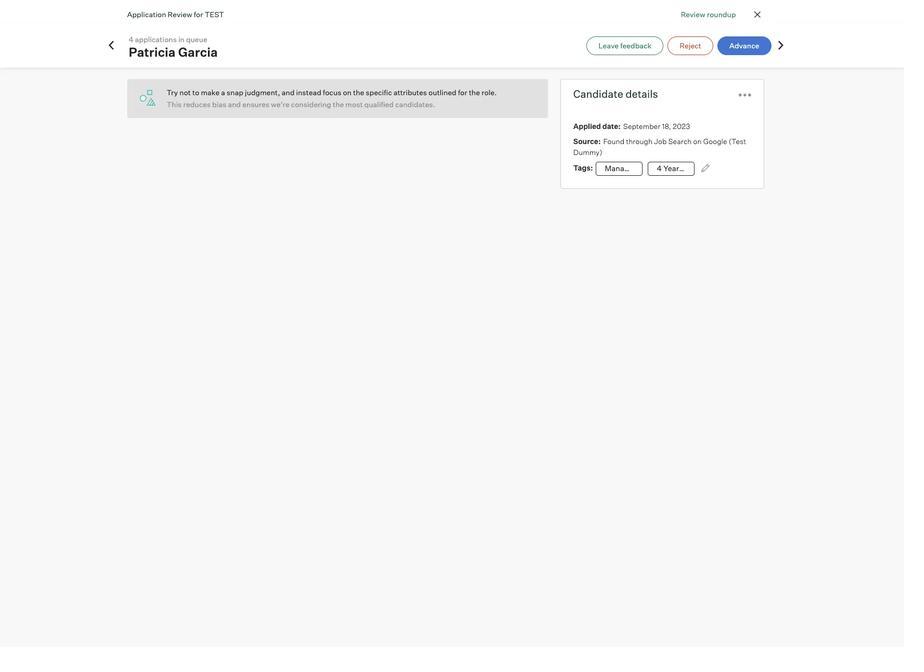 Task type: describe. For each thing, give the bounding box(es) containing it.
(test
[[729, 137, 747, 146]]

job
[[655, 137, 667, 146]]

leave feedback
[[599, 41, 652, 50]]

close image
[[752, 8, 764, 21]]

1 vertical spatial and
[[228, 100, 241, 109]]

test
[[205, 10, 224, 19]]

applications
[[135, 35, 177, 43]]

roundup
[[708, 10, 737, 19]]

try
[[167, 88, 178, 97]]

patricia garcia link
[[129, 44, 218, 60]]

found
[[604, 137, 625, 146]]

candidate actions element
[[740, 85, 752, 103]]

considering
[[291, 100, 332, 109]]

qualified
[[365, 100, 394, 109]]

patricia
[[129, 44, 176, 60]]

we're
[[271, 100, 290, 109]]

applied date: september 18, 2023
[[574, 122, 691, 131]]

google
[[704, 137, 728, 146]]

review roundup link
[[682, 9, 737, 20]]

next element
[[776, 40, 787, 51]]

on inside found through job search on google (test dummy)
[[694, 137, 702, 146]]

reject button
[[668, 36, 714, 55]]

source:
[[574, 137, 601, 146]]

reduces
[[183, 100, 211, 109]]

garcia
[[178, 44, 218, 60]]

found through job search on google (test dummy)
[[574, 137, 747, 157]]

2 review from the left
[[168, 10, 192, 19]]

snap
[[227, 88, 244, 97]]

application review for test
[[127, 10, 224, 19]]

for inside try not to make a snap judgment, and instead focus on the specific attributes outlined for the role. this reduces bias and ensures we're considering the most qualified candidates.
[[458, 88, 468, 97]]

next image
[[776, 40, 787, 50]]

not
[[180, 88, 191, 97]]

1 review from the left
[[682, 10, 706, 19]]

a
[[221, 88, 225, 97]]

candidate actions image
[[740, 94, 752, 97]]



Task type: locate. For each thing, give the bounding box(es) containing it.
review
[[682, 10, 706, 19], [168, 10, 192, 19]]

the up most
[[353, 88, 365, 97]]

add a candidate tag image
[[702, 164, 710, 172]]

search
[[669, 137, 692, 146]]

outlined
[[429, 88, 457, 97]]

date:
[[603, 122, 621, 131]]

and up we're
[[282, 88, 295, 97]]

queue
[[186, 35, 208, 43]]

2023
[[673, 122, 691, 131]]

1 horizontal spatial on
[[694, 137, 702, 146]]

advance
[[730, 41, 760, 50]]

through
[[627, 137, 653, 146]]

1 vertical spatial on
[[694, 137, 702, 146]]

0 horizontal spatial and
[[228, 100, 241, 109]]

0 horizontal spatial review
[[168, 10, 192, 19]]

0 vertical spatial and
[[282, 88, 295, 97]]

the down the focus
[[333, 100, 344, 109]]

bias
[[212, 100, 227, 109]]

management
[[605, 164, 652, 173]]

candidate
[[574, 87, 624, 100]]

on up most
[[343, 88, 352, 97]]

september
[[624, 122, 661, 131]]

candidates.
[[396, 100, 436, 109]]

previous image
[[106, 40, 116, 50]]

most
[[346, 100, 363, 109]]

0 horizontal spatial on
[[343, 88, 352, 97]]

0 vertical spatial on
[[343, 88, 352, 97]]

0 horizontal spatial for
[[194, 10, 203, 19]]

advance button
[[718, 36, 772, 55]]

focus
[[323, 88, 342, 97]]

0 horizontal spatial the
[[333, 100, 344, 109]]

1 vertical spatial for
[[458, 88, 468, 97]]

attributes
[[394, 88, 427, 97]]

1 horizontal spatial and
[[282, 88, 295, 97]]

specific
[[366, 88, 392, 97]]

for
[[194, 10, 203, 19], [458, 88, 468, 97]]

to
[[193, 88, 199, 97]]

applied
[[574, 122, 602, 131]]

18,
[[663, 122, 672, 131]]

and down snap
[[228, 100, 241, 109]]

application
[[127, 10, 166, 19]]

for right outlined
[[458, 88, 468, 97]]

leave
[[599, 41, 619, 50]]

2 horizontal spatial the
[[469, 88, 480, 97]]

1 horizontal spatial review
[[682, 10, 706, 19]]

review up in
[[168, 10, 192, 19]]

in
[[178, 35, 185, 43]]

on
[[343, 88, 352, 97], [694, 137, 702, 146]]

role.
[[482, 88, 497, 97]]

ensures
[[243, 100, 270, 109]]

the
[[353, 88, 365, 97], [469, 88, 480, 97], [333, 100, 344, 109]]

reject
[[680, 41, 702, 50]]

on inside try not to make a snap judgment, and instead focus on the specific attributes outlined for the role. this reduces bias and ensures we're considering the most qualified candidates.
[[343, 88, 352, 97]]

on right search
[[694, 137, 702, 146]]

this
[[167, 100, 182, 109]]

dummy)
[[574, 148, 603, 157]]

1 horizontal spatial the
[[353, 88, 365, 97]]

judgment,
[[245, 88, 280, 97]]

4
[[129, 35, 134, 43]]

leave feedback button
[[587, 36, 664, 55]]

previous element
[[106, 40, 116, 51]]

review left the roundup
[[682, 10, 706, 19]]

1 horizontal spatial for
[[458, 88, 468, 97]]

tags:
[[574, 163, 594, 172]]

details
[[626, 87, 659, 100]]

instead
[[296, 88, 322, 97]]

make
[[201, 88, 220, 97]]

and
[[282, 88, 295, 97], [228, 100, 241, 109]]

for left test
[[194, 10, 203, 19]]

4 applications in queue patricia garcia
[[129, 35, 218, 60]]

0 vertical spatial for
[[194, 10, 203, 19]]

review roundup
[[682, 10, 737, 19]]

try not to make a snap judgment, and instead focus on the specific attributes outlined for the role. this reduces bias and ensures we're considering the most qualified candidates.
[[167, 88, 497, 109]]

feedback
[[621, 41, 652, 50]]

the left role.
[[469, 88, 480, 97]]

candidate details
[[574, 87, 659, 100]]



Task type: vqa. For each thing, say whether or not it's contained in the screenshot.
the left Review
yes



